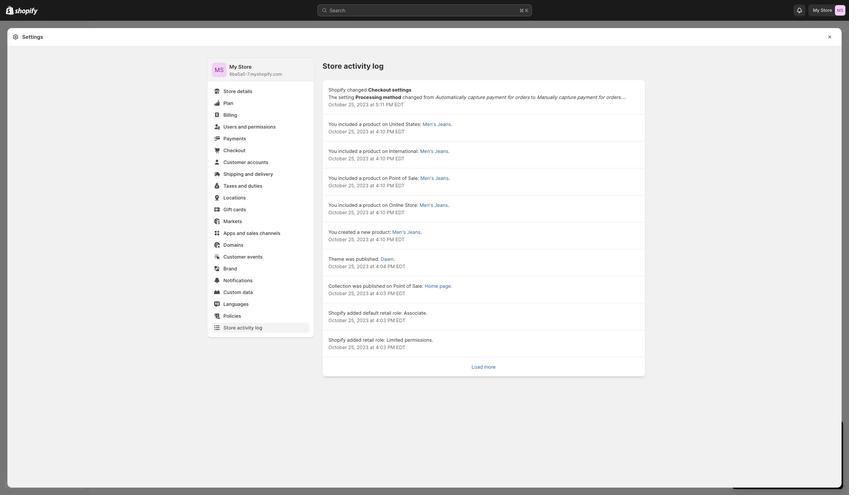 Task type: vqa. For each thing, say whether or not it's contained in the screenshot.


Task type: describe. For each thing, give the bounding box(es) containing it.
added for default
[[347, 310, 362, 316]]

4:10 inside you included a product on point of sale: men's jeans . october 25, 2023 at 4:10 pm edt
[[376, 183, 385, 189]]

languages link
[[212, 299, 309, 309]]

october inside you included a product on united states: men's jeans . october 25, 2023 at 4:10 pm edt
[[328, 129, 347, 135]]

taxes and duties link
[[212, 181, 309, 191]]

and for permissions
[[238, 124, 247, 130]]

dawn
[[381, 256, 394, 262]]

processing
[[356, 94, 382, 100]]

1 october from the top
[[328, 102, 347, 108]]

men's inside you included a product on united states: men's jeans . october 25, 2023 at 4:10 pm edt
[[423, 121, 436, 127]]

accounts
[[247, 159, 268, 165]]

1 vertical spatial changed
[[403, 94, 422, 100]]

pm inside collection was published on point of sale: home page . october 25, 2023 at 4:03 pm edt
[[388, 291, 395, 296]]

customer events link
[[212, 252, 309, 262]]

4:10 inside you created a new product: men's jeans . october 25, 2023 at 4:10 pm edt
[[376, 237, 385, 243]]

1 orders from the left
[[515, 94, 530, 100]]

october inside you included a product on international: men's jeans . october 25, 2023 at 4:10 pm edt
[[328, 156, 347, 162]]

gift
[[223, 207, 232, 213]]

the setting
[[328, 102, 356, 108]]

you for you created a new product:
[[328, 229, 337, 235]]

. inside you included a product on united states: men's jeans . october 25, 2023 at 4:10 pm edt
[[451, 121, 452, 127]]

2023 inside the you included a product on online store: men's jeans . october 25, 2023 at 4:10 pm edt
[[357, 210, 369, 216]]

page
[[440, 283, 451, 289]]

edt inside theme was published: dawn . october 25, 2023 at 4:04 pm edt
[[396, 264, 406, 269]]

apps
[[223, 230, 235, 236]]

. inside you created a new product: men's jeans . october 25, 2023 at 4:10 pm edt
[[421, 229, 422, 235]]

published
[[363, 283, 385, 289]]

4:04
[[376, 264, 386, 269]]

a for online
[[359, 202, 362, 208]]

billing
[[223, 112, 237, 118]]

activity inside shop settings menu 'element'
[[237, 325, 254, 331]]

1 at from the top
[[370, 102, 374, 108]]

customer accounts
[[223, 159, 268, 165]]

markets
[[223, 218, 242, 224]]

. inside you included a product on international: men's jeans . october 25, 2023 at 4:10 pm edt
[[448, 148, 450, 154]]

october 25, 2023 at 5:11 pm edt
[[328, 102, 404, 108]]

locations link
[[212, 193, 309, 203]]

users and permissions
[[223, 124, 276, 130]]

automatically
[[435, 94, 466, 100]]

october inside shopify added retail role: limited permissions. october 25, 2023 at 4:03 pm edt
[[328, 345, 347, 350]]

point inside collection was published on point of sale: home page . october 25, 2023 at 4:03 pm edt
[[393, 283, 405, 289]]

new
[[361, 229, 371, 235]]

1 capture from the left
[[468, 94, 485, 100]]

pm inside the you included a product on online store: men's jeans . october 25, 2023 at 4:10 pm edt
[[387, 210, 394, 216]]

2023 inside you included a product on united states: men's jeans . october 25, 2023 at 4:10 pm edt
[[357, 129, 369, 135]]

role: inside shopify added retail role: limited permissions. october 25, 2023 at 4:03 pm edt
[[375, 337, 385, 343]]

pm inside shopify added default retail role: associate. october 25, 2023 at 4:03 pm edt
[[388, 318, 395, 323]]

created
[[338, 229, 356, 235]]

you for you included a product on point of sale:
[[328, 175, 337, 181]]

shopify for shopify added default retail role: associate. october 25, 2023 at 4:03 pm edt
[[328, 310, 346, 316]]

october inside collection was published on point of sale: home page . october 25, 2023 at 4:03 pm edt
[[328, 291, 347, 296]]

data
[[243, 289, 253, 295]]

my store 8ba5a5-7.myshopify.com
[[229, 64, 282, 77]]

store inside my store 8ba5a5-7.myshopify.com
[[238, 64, 252, 70]]

of inside collection was published on point of sale: home page . october 25, 2023 at 4:03 pm edt
[[406, 283, 411, 289]]

events
[[247, 254, 263, 260]]

sale: inside you included a product on point of sale: men's jeans . october 25, 2023 at 4:10 pm edt
[[408, 175, 419, 181]]

shipping and delivery
[[223, 171, 273, 177]]

store activity log link
[[212, 323, 309, 333]]

2 orders from the left
[[606, 94, 621, 100]]

policies link
[[212, 311, 309, 321]]

october inside theme was published: dawn . october 25, 2023 at 4:04 pm edt
[[328, 264, 347, 269]]

men's jeans link for you included a product on online store:
[[420, 202, 448, 208]]

shopify added retail role: limited permissions. october 25, 2023 at 4:03 pm edt
[[328, 337, 433, 350]]

plan link
[[212, 98, 309, 108]]

product for international:
[[363, 148, 381, 154]]

shipping and delivery link
[[212, 169, 309, 179]]

. inside you included a product on point of sale: men's jeans . october 25, 2023 at 4:10 pm edt
[[449, 175, 450, 181]]

men's inside you created a new product: men's jeans . october 25, 2023 at 4:10 pm edt
[[392, 229, 406, 235]]

at inside you included a product on international: men's jeans . october 25, 2023 at 4:10 pm edt
[[370, 156, 374, 162]]

⌘ k
[[520, 7, 528, 13]]

pm inside you included a product on united states: men's jeans . october 25, 2023 at 4:10 pm edt
[[387, 129, 394, 135]]

on inside collection was published on point of sale: home page . october 25, 2023 at 4:03 pm edt
[[386, 283, 392, 289]]

edt inside you included a product on united states: men's jeans . october 25, 2023 at 4:10 pm edt
[[395, 129, 405, 135]]

25, inside theme was published: dawn . october 25, 2023 at 4:04 pm edt
[[348, 264, 355, 269]]

on for online
[[382, 202, 388, 208]]

5:11
[[376, 102, 384, 108]]

sales
[[246, 230, 258, 236]]

edt inside the you included a product on online store: men's jeans . october 25, 2023 at 4:10 pm edt
[[395, 210, 405, 216]]

2023 inside you included a product on point of sale: men's jeans . october 25, 2023 at 4:10 pm edt
[[357, 183, 369, 189]]

7.myshopify.com
[[247, 71, 282, 77]]

you included a product on online store: men's jeans . october 25, 2023 at 4:10 pm edt
[[328, 202, 449, 216]]

plan
[[223, 100, 233, 106]]

published:
[[356, 256, 379, 262]]

checkout inside shopify changed checkout settings the setting processing method changed from automatically capture payment for orders to manually capture payment for orders .
[[368, 87, 391, 93]]

pm inside you included a product on point of sale: men's jeans . october 25, 2023 at 4:10 pm edt
[[387, 183, 394, 189]]

customer accounts link
[[212, 157, 309, 167]]

from inside shopify changed checkout settings the setting processing method changed from automatically capture payment for orders to manually capture payment for orders .
[[424, 94, 434, 100]]

. inside shopify changed checkout settings the setting processing method changed from automatically capture payment for orders to manually capture payment for orders .
[[621, 94, 622, 100]]

permissions
[[248, 124, 276, 130]]

pm inside you included a product on international: men's jeans . october 25, 2023 at 4:10 pm edt
[[387, 156, 394, 162]]

25, inside shopify added retail role: limited permissions. october 25, 2023 at 4:03 pm edt
[[348, 345, 355, 350]]

added for retail
[[347, 337, 362, 343]]

domains link
[[212, 240, 309, 250]]

men's inside you included a product on point of sale: men's jeans . october 25, 2023 at 4:10 pm edt
[[420, 175, 434, 181]]

at inside shopify added default retail role: associate. october 25, 2023 at 4:03 pm edt
[[370, 318, 374, 323]]

you included a product on international: men's jeans . october 25, 2023 at 4:10 pm edt
[[328, 148, 450, 162]]

store details link
[[212, 86, 309, 96]]

customer for customer accounts
[[223, 159, 246, 165]]

manually
[[537, 94, 557, 100]]

gift cards
[[223, 207, 246, 213]]

payments
[[223, 136, 246, 142]]

a for international:
[[359, 148, 362, 154]]

shopify added default retail role: associate. october 25, 2023 at 4:03 pm edt
[[328, 310, 427, 323]]

product:
[[372, 229, 391, 235]]

you created a new product: men's jeans . october 25, 2023 at 4:10 pm edt
[[328, 229, 422, 243]]

october inside you included a product on point of sale: men's jeans . october 25, 2023 at 4:10 pm edt
[[328, 183, 347, 189]]

cards
[[233, 207, 246, 213]]

1 for from the left
[[507, 94, 514, 100]]

my store
[[813, 7, 832, 13]]

25, inside you included a product on point of sale: men's jeans . october 25, 2023 at 4:10 pm edt
[[348, 183, 355, 189]]

4:10 inside the you included a product on online store: men's jeans . october 25, 2023 at 4:10 pm edt
[[376, 210, 385, 216]]

0 vertical spatial log
[[372, 62, 384, 71]]

pm down method
[[386, 102, 393, 108]]

at inside the you included a product on online store: men's jeans . october 25, 2023 at 4:10 pm edt
[[370, 210, 374, 216]]

⌘
[[520, 7, 524, 13]]

1 horizontal spatial my store image
[[835, 5, 845, 16]]

at inside you included a product on united states: men's jeans . october 25, 2023 at 4:10 pm edt
[[370, 129, 374, 135]]

changed from
[[366, 102, 400, 108]]

details
[[237, 88, 252, 94]]

retail inside shopify added retail role: limited permissions. october 25, 2023 at 4:03 pm edt
[[363, 337, 374, 343]]

4:03 inside collection was published on point of sale: home page . october 25, 2023 at 4:03 pm edt
[[376, 291, 386, 296]]

role: inside shopify added default retail role: associate. october 25, 2023 at 4:03 pm edt
[[393, 310, 402, 316]]

. inside theme was published: dawn . october 25, 2023 at 4:04 pm edt
[[394, 256, 395, 262]]

notifications link
[[212, 275, 309, 286]]

the inside shopify changed checkout settings the setting processing method changed from automatically capture payment for orders to manually capture payment for orders .
[[328, 94, 337, 100]]

product for point
[[363, 175, 381, 181]]

customer events
[[223, 254, 263, 260]]

collection was published on point of sale: home page . october 25, 2023 at 4:03 pm edt
[[328, 283, 452, 296]]

and for sales
[[237, 230, 245, 236]]

25, inside shopify added default retail role: associate. october 25, 2023 at 4:03 pm edt
[[348, 318, 355, 323]]

setting inside shopify changed checkout settings the setting processing method changed from automatically capture payment for orders to manually capture payment for orders .
[[339, 94, 354, 100]]

. inside the you included a product on online store: men's jeans . october 25, 2023 at 4:10 pm edt
[[448, 202, 449, 208]]

taxes
[[223, 183, 237, 189]]

jeans inside you created a new product: men's jeans . october 25, 2023 at 4:10 pm edt
[[407, 229, 421, 235]]

dawn link
[[381, 256, 394, 262]]

1 horizontal spatial store activity log
[[323, 62, 384, 71]]

my for my store 8ba5a5-7.myshopify.com
[[229, 64, 237, 70]]

united
[[389, 121, 404, 127]]

4:10 inside you included a product on united states: men's jeans . october 25, 2023 at 4:10 pm edt
[[376, 129, 385, 135]]

search
[[330, 7, 345, 13]]

25, inside the you included a product on online store: men's jeans . october 25, 2023 at 4:10 pm edt
[[348, 210, 355, 216]]

2 the from the top
[[328, 102, 337, 108]]

permissions.
[[405, 337, 433, 343]]

2023 inside shopify added retail role: limited permissions. october 25, 2023 at 4:03 pm edt
[[357, 345, 369, 350]]

you for you included a product on international:
[[328, 148, 337, 154]]

states:
[[405, 121, 421, 127]]

policies
[[223, 313, 241, 319]]

2023 inside you created a new product: men's jeans . october 25, 2023 at 4:10 pm edt
[[357, 237, 369, 243]]

users and permissions link
[[212, 122, 309, 132]]

at inside collection was published on point of sale: home page . october 25, 2023 at 4:03 pm edt
[[370, 291, 374, 296]]

october inside you created a new product: men's jeans . october 25, 2023 at 4:10 pm edt
[[328, 237, 347, 243]]

apps and sales channels
[[223, 230, 280, 236]]

pm inside you created a new product: men's jeans . october 25, 2023 at 4:10 pm edt
[[387, 237, 394, 243]]

you for you included a product on online store:
[[328, 202, 337, 208]]

men's jeans link for you included a product on international:
[[420, 148, 448, 154]]

jeans inside you included a product on international: men's jeans . october 25, 2023 at 4:10 pm edt
[[435, 148, 448, 154]]

included for you included a product on point of sale: men's jeans . october 25, 2023 at 4:10 pm edt
[[338, 175, 358, 181]]

2 for from the left
[[598, 94, 605, 100]]

1 25, from the top
[[348, 102, 355, 108]]

markets link
[[212, 216, 309, 227]]

product for united
[[363, 121, 381, 127]]

brand link
[[212, 264, 309, 274]]

2023 inside shopify added default retail role: associate. october 25, 2023 at 4:03 pm edt
[[357, 318, 369, 323]]

25, inside collection was published on point of sale: home page . october 25, 2023 at 4:03 pm edt
[[348, 291, 355, 296]]

locations
[[223, 195, 246, 201]]

users
[[223, 124, 237, 130]]

theme was published: dawn . october 25, 2023 at 4:04 pm edt
[[328, 256, 406, 269]]



Task type: locate. For each thing, give the bounding box(es) containing it.
sale: left "home"
[[412, 283, 423, 289]]

dialog
[[845, 28, 849, 488]]

0 vertical spatial was
[[345, 256, 355, 262]]

1 you from the top
[[328, 121, 337, 127]]

a inside the you included a product on online store: men's jeans . october 25, 2023 at 4:10 pm edt
[[359, 202, 362, 208]]

setting left 5:11
[[339, 102, 354, 108]]

10 25, from the top
[[348, 345, 355, 350]]

pm inside theme was published: dawn . october 25, 2023 at 4:04 pm edt
[[388, 264, 395, 269]]

3 october from the top
[[328, 156, 347, 162]]

and right apps
[[237, 230, 245, 236]]

1 horizontal spatial role:
[[393, 310, 402, 316]]

role: left associate.
[[393, 310, 402, 316]]

0 vertical spatial retail
[[380, 310, 391, 316]]

3 product from the top
[[363, 175, 381, 181]]

was
[[345, 256, 355, 262], [352, 283, 362, 289]]

online
[[389, 202, 403, 208]]

1 vertical spatial role:
[[375, 337, 385, 343]]

settings
[[392, 87, 411, 93]]

pm up limited
[[388, 318, 395, 323]]

changed
[[347, 87, 367, 93], [403, 94, 422, 100], [367, 102, 387, 108]]

2 vertical spatial changed
[[367, 102, 387, 108]]

3 at from the top
[[370, 156, 374, 162]]

7 at from the top
[[370, 264, 374, 269]]

1 horizontal spatial my
[[813, 7, 820, 13]]

of inside you included a product on point of sale: men's jeans . october 25, 2023 at 4:10 pm edt
[[402, 175, 407, 181]]

jeans inside you included a product on united states: men's jeans . october 25, 2023 at 4:10 pm edt
[[438, 121, 451, 127]]

1 horizontal spatial checkout
[[368, 87, 391, 93]]

changed down settings
[[403, 94, 422, 100]]

0 vertical spatial shopify
[[328, 87, 346, 93]]

on right published
[[386, 283, 392, 289]]

and right users
[[238, 124, 247, 130]]

2023 down shopify added default retail role: associate. october 25, 2023 at 4:03 pm edt
[[357, 345, 369, 350]]

2023 down new on the top
[[357, 237, 369, 243]]

sale: inside collection was published on point of sale: home page . october 25, 2023 at 4:03 pm edt
[[412, 283, 423, 289]]

4:03 down default
[[376, 318, 386, 323]]

point inside you included a product on point of sale: men's jeans . october 25, 2023 at 4:10 pm edt
[[389, 175, 401, 181]]

1 included from the top
[[338, 121, 358, 127]]

2023 up the you included a product on online store: men's jeans . october 25, 2023 at 4:10 pm edt
[[357, 183, 369, 189]]

international:
[[389, 148, 419, 154]]

4:10 up the you included a product on online store: men's jeans . october 25, 2023 at 4:10 pm edt
[[376, 183, 385, 189]]

4 at from the top
[[370, 183, 374, 189]]

customer
[[223, 159, 246, 165], [223, 254, 246, 260]]

0 horizontal spatial orders
[[515, 94, 530, 100]]

and for delivery
[[245, 171, 253, 177]]

1 vertical spatial activity
[[237, 325, 254, 331]]

from
[[424, 94, 434, 100], [388, 102, 399, 108]]

7 25, from the top
[[348, 264, 355, 269]]

1 horizontal spatial retail
[[380, 310, 391, 316]]

of down international:
[[402, 175, 407, 181]]

october inside the you included a product on online store: men's jeans . october 25, 2023 at 4:10 pm edt
[[328, 210, 347, 216]]

product down you included a product on international: men's jeans . october 25, 2023 at 4:10 pm edt
[[363, 175, 381, 181]]

log down policies link
[[255, 325, 262, 331]]

2 added from the top
[[347, 337, 362, 343]]

on left online
[[382, 202, 388, 208]]

shopify
[[328, 87, 346, 93], [328, 310, 346, 316], [328, 337, 346, 343]]

pm down limited
[[388, 345, 395, 350]]

on inside you included a product on united states: men's jeans . october 25, 2023 at 4:10 pm edt
[[382, 121, 388, 127]]

2 25, from the top
[[348, 129, 355, 135]]

4 product from the top
[[363, 202, 381, 208]]

customer down domains on the left
[[223, 254, 246, 260]]

4:10 up product:
[[376, 210, 385, 216]]

added inside shopify added default retail role: associate. october 25, 2023 at 4:03 pm edt
[[347, 310, 362, 316]]

6 october from the top
[[328, 237, 347, 243]]

2 2023 from the top
[[357, 129, 369, 135]]

languages
[[223, 301, 249, 307]]

1 setting from the top
[[339, 94, 354, 100]]

my
[[813, 7, 820, 13], [229, 64, 237, 70]]

1 vertical spatial checkout
[[223, 147, 246, 153]]

added inside shopify added retail role: limited permissions. october 25, 2023 at 4:03 pm edt
[[347, 337, 362, 343]]

activity up processing
[[344, 62, 371, 71]]

1 vertical spatial was
[[352, 283, 362, 289]]

a for united
[[359, 121, 362, 127]]

25, inside you included a product on united states: men's jeans . october 25, 2023 at 4:10 pm edt
[[348, 129, 355, 135]]

log up processing
[[372, 62, 384, 71]]

my store image
[[835, 5, 845, 16], [212, 62, 226, 77]]

0 horizontal spatial my
[[229, 64, 237, 70]]

0 vertical spatial point
[[389, 175, 401, 181]]

1 vertical spatial of
[[406, 283, 411, 289]]

changed up processing
[[347, 87, 367, 93]]

2 4:10 from the top
[[376, 156, 385, 162]]

7 2023 from the top
[[357, 264, 369, 269]]

load
[[472, 364, 483, 370]]

0 vertical spatial added
[[347, 310, 362, 316]]

0 horizontal spatial payment
[[486, 94, 506, 100]]

product inside you included a product on united states: men's jeans . october 25, 2023 at 4:10 pm edt
[[363, 121, 381, 127]]

7 october from the top
[[328, 264, 347, 269]]

0 horizontal spatial retail
[[363, 337, 374, 343]]

at up new on the top
[[370, 210, 374, 216]]

2 shopify from the top
[[328, 310, 346, 316]]

at inside you included a product on point of sale: men's jeans . october 25, 2023 at 4:10 pm edt
[[370, 183, 374, 189]]

at down default
[[370, 318, 374, 323]]

at down 'october 25, 2023 at 5:11 pm edt'
[[370, 129, 374, 135]]

4 4:10 from the top
[[376, 210, 385, 216]]

domains
[[223, 242, 243, 248]]

settings dialog
[[7, 28, 842, 488]]

9 at from the top
[[370, 318, 374, 323]]

4:10 up you included a product on point of sale: men's jeans . october 25, 2023 at 4:10 pm edt
[[376, 156, 385, 162]]

shopify for shopify added retail role: limited permissions. october 25, 2023 at 4:03 pm edt
[[328, 337, 346, 343]]

a inside you created a new product: men's jeans . october 25, 2023 at 4:10 pm edt
[[357, 229, 360, 235]]

1 vertical spatial point
[[393, 283, 405, 289]]

you included a product on united states: men's jeans . october 25, 2023 at 4:10 pm edt
[[328, 121, 452, 135]]

0 vertical spatial setting
[[339, 94, 354, 100]]

checkout inside shop settings menu 'element'
[[223, 147, 246, 153]]

role:
[[393, 310, 402, 316], [375, 337, 385, 343]]

2023 inside you included a product on international: men's jeans . october 25, 2023 at 4:10 pm edt
[[357, 156, 369, 162]]

2023 down published:
[[357, 264, 369, 269]]

edt inside you included a product on international: men's jeans . october 25, 2023 at 4:10 pm edt
[[395, 156, 405, 162]]

october
[[328, 102, 347, 108], [328, 129, 347, 135], [328, 156, 347, 162], [328, 183, 347, 189], [328, 210, 347, 216], [328, 237, 347, 243], [328, 264, 347, 269], [328, 291, 347, 296], [328, 318, 347, 323], [328, 345, 347, 350]]

5 4:10 from the top
[[376, 237, 385, 243]]

10 at from the top
[[370, 345, 374, 350]]

2 4:03 from the top
[[376, 318, 386, 323]]

1 vertical spatial the
[[328, 102, 337, 108]]

you
[[328, 121, 337, 127], [328, 148, 337, 154], [328, 175, 337, 181], [328, 202, 337, 208], [328, 229, 337, 235]]

my inside my store 8ba5a5-7.myshopify.com
[[229, 64, 237, 70]]

included for you included a product on online store: men's jeans . october 25, 2023 at 4:10 pm edt
[[338, 202, 358, 208]]

2023 down default
[[357, 318, 369, 323]]

checkout down payments
[[223, 147, 246, 153]]

1 horizontal spatial orders
[[606, 94, 621, 100]]

from left automatically in the top right of the page
[[424, 94, 434, 100]]

was inside theme was published: dawn . october 25, 2023 at 4:04 pm edt
[[345, 256, 355, 262]]

8ba5a5-
[[229, 71, 247, 77]]

2 payment from the left
[[577, 94, 597, 100]]

a for point
[[359, 175, 362, 181]]

2 customer from the top
[[223, 254, 246, 260]]

product left online
[[363, 202, 381, 208]]

4:10 inside you included a product on international: men's jeans . october 25, 2023 at 4:10 pm edt
[[376, 156, 385, 162]]

store activity log down policies
[[223, 325, 262, 331]]

2023 inside theme was published: dawn . october 25, 2023 at 4:04 pm edt
[[357, 264, 369, 269]]

.
[[621, 94, 622, 100], [451, 121, 452, 127], [448, 148, 450, 154], [449, 175, 450, 181], [448, 202, 449, 208], [421, 229, 422, 235], [394, 256, 395, 262], [451, 283, 452, 289]]

1 horizontal spatial capture
[[559, 94, 576, 100]]

was for collection
[[352, 283, 362, 289]]

included inside you included a product on united states: men's jeans . october 25, 2023 at 4:10 pm edt
[[338, 121, 358, 127]]

1 customer from the top
[[223, 159, 246, 165]]

collection
[[328, 283, 351, 289]]

0 horizontal spatial store activity log
[[223, 325, 262, 331]]

1 horizontal spatial changed
[[367, 102, 387, 108]]

included
[[338, 121, 358, 127], [338, 148, 358, 154], [338, 175, 358, 181], [338, 202, 358, 208]]

you for you included a product on united states:
[[328, 121, 337, 127]]

notifications
[[223, 278, 253, 284]]

included inside you included a product on point of sale: men's jeans . october 25, 2023 at 4:10 pm edt
[[338, 175, 358, 181]]

payment
[[486, 94, 506, 100], [577, 94, 597, 100]]

jeans inside the you included a product on online store: men's jeans . october 25, 2023 at 4:10 pm edt
[[434, 202, 448, 208]]

at up you included a product on point of sale: men's jeans . october 25, 2023 at 4:10 pm edt
[[370, 156, 374, 162]]

0 vertical spatial role:
[[393, 310, 402, 316]]

edt inside collection was published on point of sale: home page . october 25, 2023 at 4:03 pm edt
[[396, 291, 406, 296]]

25, inside you included a product on international: men's jeans . october 25, 2023 at 4:10 pm edt
[[348, 156, 355, 162]]

edt
[[394, 102, 404, 108], [395, 129, 405, 135], [395, 156, 405, 162], [395, 183, 405, 189], [395, 210, 405, 216], [395, 237, 405, 243], [396, 264, 406, 269], [396, 291, 406, 296], [396, 318, 406, 323], [396, 345, 406, 350]]

custom data
[[223, 289, 253, 295]]

3 shopify from the top
[[328, 337, 346, 343]]

0 horizontal spatial from
[[388, 102, 399, 108]]

men's jeans link for you included a product on point of sale:
[[420, 175, 449, 181]]

1 horizontal spatial for
[[598, 94, 605, 100]]

at down published:
[[370, 264, 374, 269]]

3 2023 from the top
[[357, 156, 369, 162]]

0 vertical spatial sale:
[[408, 175, 419, 181]]

of left "home"
[[406, 283, 411, 289]]

4:03 for role:
[[376, 345, 386, 350]]

you inside you included a product on point of sale: men's jeans . october 25, 2023 at 4:10 pm edt
[[328, 175, 337, 181]]

on inside you included a product on point of sale: men's jeans . october 25, 2023 at 4:10 pm edt
[[382, 175, 388, 181]]

changed down processing
[[367, 102, 387, 108]]

on inside the you included a product on online store: men's jeans . october 25, 2023 at 4:10 pm edt
[[382, 202, 388, 208]]

at left 5:11
[[370, 102, 374, 108]]

shopify inside shopify added retail role: limited permissions. october 25, 2023 at 4:03 pm edt
[[328, 337, 346, 343]]

a inside you included a product on united states: men's jeans . october 25, 2023 at 4:10 pm edt
[[359, 121, 362, 127]]

custom
[[223, 289, 241, 295]]

3 4:10 from the top
[[376, 183, 385, 189]]

4:03 inside shopify added default retail role: associate. october 25, 2023 at 4:03 pm edt
[[376, 318, 386, 323]]

5 25, from the top
[[348, 210, 355, 216]]

0 vertical spatial activity
[[344, 62, 371, 71]]

10 2023 from the top
[[357, 345, 369, 350]]

my store image right my store
[[835, 5, 845, 16]]

log inside shop settings menu 'element'
[[255, 325, 262, 331]]

1 horizontal spatial payment
[[577, 94, 597, 100]]

setting
[[339, 94, 354, 100], [339, 102, 354, 108]]

6 at from the top
[[370, 237, 374, 243]]

delivery
[[255, 171, 273, 177]]

retail right default
[[380, 310, 391, 316]]

8 2023 from the top
[[357, 291, 369, 296]]

you inside you included a product on international: men's jeans . october 25, 2023 at 4:10 pm edt
[[328, 148, 337, 154]]

added down shopify added default retail role: associate. october 25, 2023 at 4:03 pm edt
[[347, 337, 362, 343]]

8 october from the top
[[328, 291, 347, 296]]

2 capture from the left
[[559, 94, 576, 100]]

store details
[[223, 88, 252, 94]]

jeans inside you included a product on point of sale: men's jeans . october 25, 2023 at 4:10 pm edt
[[435, 175, 449, 181]]

activity down policies
[[237, 325, 254, 331]]

2023 down published
[[357, 291, 369, 296]]

home page link
[[425, 283, 451, 289]]

on for united
[[382, 121, 388, 127]]

billing link
[[212, 110, 309, 120]]

edt inside you created a new product: men's jeans . october 25, 2023 at 4:10 pm edt
[[395, 237, 405, 243]]

customer for customer events
[[223, 254, 246, 260]]

retail down shopify added default retail role: associate. october 25, 2023 at 4:03 pm edt
[[363, 337, 374, 343]]

my for my store
[[813, 7, 820, 13]]

at down shopify added default retail role: associate. october 25, 2023 at 4:03 pm edt
[[370, 345, 374, 350]]

men's jeans link for you created a new product:
[[392, 229, 421, 235]]

retail inside shopify added default retail role: associate. october 25, 2023 at 4:03 pm edt
[[380, 310, 391, 316]]

1 vertical spatial shopify
[[328, 310, 346, 316]]

a for men's
[[357, 229, 360, 235]]

men's jeans link
[[423, 121, 451, 127], [420, 148, 448, 154], [420, 175, 449, 181], [420, 202, 448, 208], [392, 229, 421, 235]]

at up the you included a product on online store: men's jeans . october 25, 2023 at 4:10 pm edt
[[370, 183, 374, 189]]

5 at from the top
[[370, 210, 374, 216]]

4:10
[[376, 129, 385, 135], [376, 156, 385, 162], [376, 183, 385, 189], [376, 210, 385, 216], [376, 237, 385, 243]]

1 vertical spatial my store image
[[212, 62, 226, 77]]

0 horizontal spatial changed
[[347, 87, 367, 93]]

4 included from the top
[[338, 202, 358, 208]]

limited
[[387, 337, 403, 343]]

3 4:03 from the top
[[376, 345, 386, 350]]

to
[[531, 94, 536, 100]]

on for point
[[382, 175, 388, 181]]

4:03
[[376, 291, 386, 296], [376, 318, 386, 323], [376, 345, 386, 350]]

10 october from the top
[[328, 345, 347, 350]]

25, inside you created a new product: men's jeans . october 25, 2023 at 4:10 pm edt
[[348, 237, 355, 243]]

activity
[[344, 62, 371, 71], [237, 325, 254, 331]]

2023 up new on the top
[[357, 210, 369, 216]]

2 at from the top
[[370, 129, 374, 135]]

4 25, from the top
[[348, 183, 355, 189]]

load more
[[472, 364, 496, 370]]

you inside you included a product on united states: men's jeans . october 25, 2023 at 4:10 pm edt
[[328, 121, 337, 127]]

was inside collection was published on point of sale: home page . october 25, 2023 at 4:03 pm edt
[[352, 283, 362, 289]]

retail
[[380, 310, 391, 316], [363, 337, 374, 343]]

0 vertical spatial checkout
[[368, 87, 391, 93]]

0 horizontal spatial role:
[[375, 337, 385, 343]]

at down published
[[370, 291, 374, 296]]

2 you from the top
[[328, 148, 337, 154]]

2 included from the top
[[338, 148, 358, 154]]

pm down online
[[387, 210, 394, 216]]

store:
[[405, 202, 418, 208]]

edt inside shopify added default retail role: associate. october 25, 2023 at 4:03 pm edt
[[396, 318, 406, 323]]

1 vertical spatial setting
[[339, 102, 354, 108]]

4:03 down shopify added default retail role: associate. october 25, 2023 at 4:03 pm edt
[[376, 345, 386, 350]]

0 horizontal spatial log
[[255, 325, 262, 331]]

on left united
[[382, 121, 388, 127]]

0 vertical spatial customer
[[223, 159, 246, 165]]

4:03 down published
[[376, 291, 386, 296]]

1 vertical spatial log
[[255, 325, 262, 331]]

3 you from the top
[[328, 175, 337, 181]]

9 25, from the top
[[348, 318, 355, 323]]

settings
[[22, 34, 43, 40]]

sale: up store:
[[408, 175, 419, 181]]

1 vertical spatial my
[[229, 64, 237, 70]]

store activity log up processing
[[323, 62, 384, 71]]

4:03 inside shopify added retail role: limited permissions. october 25, 2023 at 4:03 pm edt
[[376, 345, 386, 350]]

product down 'october 25, 2023 at 5:11 pm edt'
[[363, 121, 381, 127]]

more
[[484, 364, 496, 370]]

0 horizontal spatial activity
[[237, 325, 254, 331]]

1 horizontal spatial log
[[372, 62, 384, 71]]

1 the from the top
[[328, 94, 337, 100]]

2023 inside collection was published on point of sale: home page . october 25, 2023 at 4:03 pm edt
[[357, 291, 369, 296]]

orders
[[515, 94, 530, 100], [606, 94, 621, 100]]

1 4:10 from the top
[[376, 129, 385, 135]]

. inside collection was published on point of sale: home page . october 25, 2023 at 4:03 pm edt
[[451, 283, 452, 289]]

1 horizontal spatial activity
[[344, 62, 371, 71]]

pm down united
[[387, 129, 394, 135]]

apps and sales channels link
[[212, 228, 309, 238]]

3 included from the top
[[338, 175, 358, 181]]

6 25, from the top
[[348, 237, 355, 243]]

0 horizontal spatial for
[[507, 94, 514, 100]]

shopify image
[[6, 6, 14, 15]]

was for theme
[[345, 256, 355, 262]]

pm down product:
[[387, 237, 394, 243]]

0 vertical spatial my
[[813, 7, 820, 13]]

sale:
[[408, 175, 419, 181], [412, 283, 423, 289]]

on left international:
[[382, 148, 388, 154]]

1 vertical spatial customer
[[223, 254, 246, 260]]

men's inside the you included a product on online store: men's jeans . october 25, 2023 at 4:10 pm edt
[[420, 202, 433, 208]]

2 vertical spatial shopify
[[328, 337, 346, 343]]

and
[[238, 124, 247, 130], [245, 171, 253, 177], [238, 183, 247, 189], [237, 230, 245, 236]]

on down you included a product on international: men's jeans . october 25, 2023 at 4:10 pm edt
[[382, 175, 388, 181]]

edt inside you included a product on point of sale: men's jeans . october 25, 2023 at 4:10 pm edt
[[395, 183, 405, 189]]

store
[[821, 7, 832, 13], [323, 62, 342, 71], [238, 64, 252, 70], [223, 88, 236, 94], [223, 325, 236, 331]]

2 october from the top
[[328, 129, 347, 135]]

3 25, from the top
[[348, 156, 355, 162]]

5 you from the top
[[328, 229, 337, 235]]

0 vertical spatial changed
[[347, 87, 367, 93]]

pm up online
[[387, 183, 394, 189]]

method
[[383, 94, 401, 100]]

theme
[[328, 256, 344, 262]]

product inside you included a product on international: men's jeans . october 25, 2023 at 4:10 pm edt
[[363, 148, 381, 154]]

1 vertical spatial from
[[388, 102, 399, 108]]

of
[[402, 175, 407, 181], [406, 283, 411, 289]]

edt inside shopify added retail role: limited permissions. october 25, 2023 at 4:03 pm edt
[[396, 345, 406, 350]]

jeans
[[438, 121, 451, 127], [435, 148, 448, 154], [435, 175, 449, 181], [434, 202, 448, 208], [407, 229, 421, 235]]

6 2023 from the top
[[357, 237, 369, 243]]

product for online
[[363, 202, 381, 208]]

taxes and duties
[[223, 183, 262, 189]]

0 vertical spatial the
[[328, 94, 337, 100]]

product down you included a product on united states: men's jeans . october 25, 2023 at 4:10 pm edt at the top
[[363, 148, 381, 154]]

my store image left the 8ba5a5- on the top left
[[212, 62, 226, 77]]

product inside you included a product on point of sale: men's jeans . october 25, 2023 at 4:10 pm edt
[[363, 175, 381, 181]]

shipping
[[223, 171, 244, 177]]

at down new on the top
[[370, 237, 374, 243]]

on inside you included a product on international: men's jeans . october 25, 2023 at 4:10 pm edt
[[382, 148, 388, 154]]

role: left limited
[[375, 337, 385, 343]]

0 vertical spatial store activity log
[[323, 62, 384, 71]]

2023
[[357, 102, 369, 108], [357, 129, 369, 135], [357, 156, 369, 162], [357, 183, 369, 189], [357, 210, 369, 216], [357, 237, 369, 243], [357, 264, 369, 269], [357, 291, 369, 296], [357, 318, 369, 323], [357, 345, 369, 350]]

4 october from the top
[[328, 183, 347, 189]]

0 horizontal spatial my store image
[[212, 62, 226, 77]]

my store image inside shop settings menu 'element'
[[212, 62, 226, 77]]

and for duties
[[238, 183, 247, 189]]

1 vertical spatial added
[[347, 337, 362, 343]]

checkout up processing
[[368, 87, 391, 93]]

customer up shipping
[[223, 159, 246, 165]]

4 2023 from the top
[[357, 183, 369, 189]]

point down you included a product on international: men's jeans . october 25, 2023 at 4:10 pm edt
[[389, 175, 401, 181]]

included for you included a product on united states: men's jeans . october 25, 2023 at 4:10 pm edt
[[338, 121, 358, 127]]

1 vertical spatial 4:03
[[376, 318, 386, 323]]

associate.
[[404, 310, 427, 316]]

checkout link
[[212, 145, 309, 156]]

default
[[363, 310, 379, 316]]

you included a product on point of sale: men's jeans . october 25, 2023 at 4:10 pm edt
[[328, 175, 450, 189]]

1 vertical spatial retail
[[363, 337, 374, 343]]

pm inside shopify added retail role: limited permissions. october 25, 2023 at 4:03 pm edt
[[388, 345, 395, 350]]

2 setting from the top
[[339, 102, 354, 108]]

5 2023 from the top
[[357, 210, 369, 216]]

1 day left in your trial element
[[732, 441, 843, 489]]

men's jeans link for you included a product on united states:
[[423, 121, 451, 127]]

on for international:
[[382, 148, 388, 154]]

2 vertical spatial 4:03
[[376, 345, 386, 350]]

0 horizontal spatial capture
[[468, 94, 485, 100]]

1 2023 from the top
[[357, 102, 369, 108]]

added left default
[[347, 310, 362, 316]]

duties
[[248, 183, 262, 189]]

was right theme
[[345, 256, 355, 262]]

at inside you created a new product: men's jeans . october 25, 2023 at 4:10 pm edt
[[370, 237, 374, 243]]

a inside you included a product on point of sale: men's jeans . october 25, 2023 at 4:10 pm edt
[[359, 175, 362, 181]]

october inside shopify added default retail role: associate. october 25, 2023 at 4:03 pm edt
[[328, 318, 347, 323]]

payments link
[[212, 133, 309, 144]]

4:03 for retail
[[376, 318, 386, 323]]

shopify for shopify changed checkout settings the setting processing method changed from automatically capture payment for orders to manually capture payment for orders .
[[328, 87, 346, 93]]

pm down the dawn
[[388, 264, 395, 269]]

at inside theme was published: dawn . october 25, 2023 at 4:04 pm edt
[[370, 264, 374, 269]]

1 horizontal spatial from
[[424, 94, 434, 100]]

1 shopify from the top
[[328, 87, 346, 93]]

custom data link
[[212, 287, 309, 298]]

1 added from the top
[[347, 310, 362, 316]]

capture right automatically in the top right of the page
[[468, 94, 485, 100]]

pm down international:
[[387, 156, 394, 162]]

point
[[389, 175, 401, 181], [393, 283, 405, 289]]

2 product from the top
[[363, 148, 381, 154]]

1 product from the top
[[363, 121, 381, 127]]

channels
[[260, 230, 280, 236]]

2023 up you included a product on point of sale: men's jeans . october 25, 2023 at 4:10 pm edt
[[357, 156, 369, 162]]

from down method
[[388, 102, 399, 108]]

and right taxes
[[238, 183, 247, 189]]

setting up the setting
[[339, 94, 354, 100]]

4 you from the top
[[328, 202, 337, 208]]

at inside shopify added retail role: limited permissions. october 25, 2023 at 4:03 pm edt
[[370, 345, 374, 350]]

4:10 down product:
[[376, 237, 385, 243]]

9 2023 from the top
[[357, 318, 369, 323]]

and down customer accounts
[[245, 171, 253, 177]]

1 payment from the left
[[486, 94, 506, 100]]

2 horizontal spatial changed
[[403, 94, 422, 100]]

9 october from the top
[[328, 318, 347, 323]]

0 vertical spatial of
[[402, 175, 407, 181]]

was left published
[[352, 283, 362, 289]]

8 at from the top
[[370, 291, 374, 296]]

0 vertical spatial from
[[424, 94, 434, 100]]

included inside you included a product on international: men's jeans . october 25, 2023 at 4:10 pm edt
[[338, 148, 358, 154]]

2023 down processing
[[357, 102, 369, 108]]

8 25, from the top
[[348, 291, 355, 296]]

included for you included a product on international: men's jeans . october 25, 2023 at 4:10 pm edt
[[338, 148, 358, 154]]

0 vertical spatial my store image
[[835, 5, 845, 16]]

1 4:03 from the top
[[376, 291, 386, 296]]

shopify changed checkout settings the setting processing method changed from automatically capture payment for orders to manually capture payment for orders .
[[328, 87, 622, 100]]

1 vertical spatial store activity log
[[223, 325, 262, 331]]

gift cards link
[[212, 204, 309, 215]]

k
[[525, 7, 528, 13]]

capture right the manually in the right of the page
[[559, 94, 576, 100]]

at
[[370, 102, 374, 108], [370, 129, 374, 135], [370, 156, 374, 162], [370, 183, 374, 189], [370, 210, 374, 216], [370, 237, 374, 243], [370, 264, 374, 269], [370, 291, 374, 296], [370, 318, 374, 323], [370, 345, 374, 350]]

5 october from the top
[[328, 210, 347, 216]]

shop settings menu element
[[207, 58, 314, 338]]

pm up shopify added default retail role: associate. october 25, 2023 at 4:03 pm edt
[[388, 291, 395, 296]]

point right published
[[393, 283, 405, 289]]

4:10 up you included a product on international: men's jeans . october 25, 2023 at 4:10 pm edt
[[376, 129, 385, 135]]

for
[[507, 94, 514, 100], [598, 94, 605, 100]]

store activity log inside shop settings menu 'element'
[[223, 325, 262, 331]]

2023 down 'october 25, 2023 at 5:11 pm edt'
[[357, 129, 369, 135]]

men's inside you included a product on international: men's jeans . october 25, 2023 at 4:10 pm edt
[[420, 148, 434, 154]]

0 vertical spatial 4:03
[[376, 291, 386, 296]]

1 vertical spatial sale:
[[412, 283, 423, 289]]

0 horizontal spatial checkout
[[223, 147, 246, 153]]

home
[[425, 283, 438, 289]]

shopify image
[[15, 8, 38, 15]]



